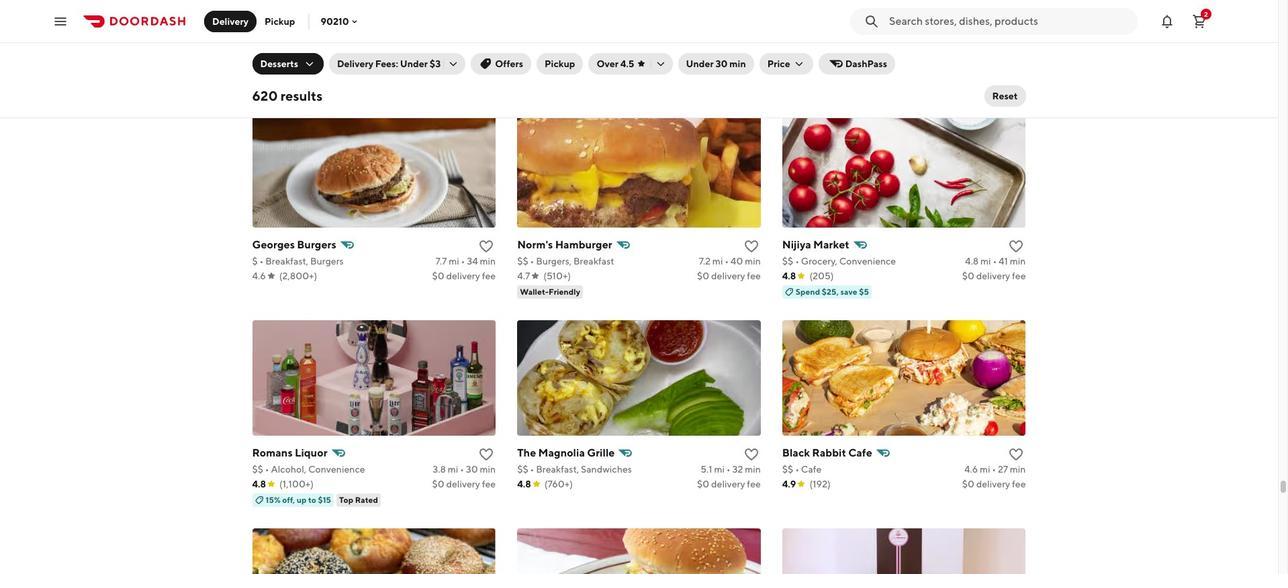 Task type: locate. For each thing, give the bounding box(es) containing it.
620
[[252, 88, 278, 103]]

4.7 left "(98)" at top
[[782, 62, 795, 73]]

$​0 delivery fee down 7.7 mi • 34 min
[[432, 270, 496, 281]]

32
[[732, 464, 743, 475]]

1 horizontal spatial convenience
[[839, 256, 896, 266]]

delivery for delivery
[[212, 16, 249, 27]]

$$ up '4.0'
[[252, 47, 263, 58]]

0 horizontal spatial 4.6
[[252, 270, 266, 281]]

4.5
[[620, 58, 634, 69]]

$$ down norm's at the top left of page
[[517, 256, 528, 266]]

$35+,
[[297, 78, 318, 88]]

convenience up top
[[308, 464, 365, 475]]

$​0 delivery fee down the 3.8 mi • 30 min in the left bottom of the page
[[432, 479, 496, 489]]

1 under from the left
[[400, 58, 428, 69]]

fee down 5.1 mi • 32 min
[[747, 479, 761, 489]]

4.8 left "41"
[[965, 256, 979, 266]]

norm's
[[517, 238, 553, 251]]

30 right 3.8
[[466, 464, 478, 475]]

georges
[[252, 238, 295, 251]]

click to add this store to your saved list image for a&d liquor mart
[[478, 30, 494, 46]]

click to add this store to your saved list image
[[743, 30, 759, 46], [1008, 30, 1025, 46], [478, 238, 494, 254]]

0 vertical spatial up
[[320, 78, 330, 88]]

wallet-
[[520, 287, 549, 297]]

min down "25"
[[730, 58, 746, 69]]

$$ for romans
[[252, 464, 263, 475]]

1 vertical spatial to
[[308, 495, 316, 505]]

0 vertical spatial burgers
[[581, 47, 614, 58]]

$
[[782, 47, 788, 58], [252, 256, 258, 266]]

$$ • grocery, convenience
[[782, 256, 896, 266]]

click to add this store to your saved list image up the 7.2 mi • 40 min
[[743, 238, 759, 254]]

30
[[466, 47, 478, 58], [716, 58, 728, 69], [466, 464, 478, 475]]

min for a&d liquor mart
[[480, 47, 496, 58]]

$​0 for romans liquor
[[432, 479, 444, 489]]

delivery down 5.1 mi • 32 min
[[711, 479, 745, 489]]

4.7
[[517, 62, 530, 73], [782, 62, 795, 73], [517, 270, 530, 281]]

offers
[[495, 58, 523, 69]]

breakfast, up the (760+)
[[536, 464, 579, 475]]

1 vertical spatial pickup
[[545, 58, 575, 69]]

$​0 delivery fee down the 7.2 mi • 40 min
[[697, 270, 761, 281]]

black
[[782, 446, 810, 459]]

1 vertical spatial 4.6
[[964, 464, 978, 475]]

$​0 down 4.6 mi • 27 min
[[962, 479, 974, 489]]

4.7 down the original
[[517, 62, 530, 73]]

$$ for a&d
[[252, 47, 263, 58]]

reset button
[[984, 85, 1026, 107]]

1 vertical spatial delivery
[[337, 58, 373, 69]]

price button
[[759, 53, 813, 75]]

• up price
[[790, 47, 794, 58]]

click to add this store to your saved list image up the 4.8 mi • 25 min
[[743, 30, 759, 46]]

$​0 down 7.7
[[432, 270, 444, 281]]

30 right "6.7"
[[466, 47, 478, 58]]

mi right 7.2
[[712, 256, 723, 266]]

mi for original tommy's
[[714, 47, 724, 58]]

4.8 mi • 41 min
[[965, 256, 1026, 266]]

0 horizontal spatial convenience
[[308, 464, 365, 475]]

pickup
[[265, 16, 295, 27], [545, 58, 575, 69]]

burgers for original tommy's
[[581, 47, 614, 58]]

top
[[339, 495, 353, 505]]

mi right 5.1
[[714, 464, 725, 475]]

mi for the magnolia grille
[[714, 464, 725, 475]]

1 horizontal spatial $
[[782, 47, 788, 58]]

up right the 'off,' at the left of the page
[[297, 495, 307, 505]]

fee down the 7.2 mi • 40 min
[[747, 270, 761, 281]]

• down the
[[530, 464, 534, 475]]

mi right "6.7"
[[448, 47, 458, 58]]

$​0 delivery fee for georges burgers
[[432, 270, 496, 281]]

• left "25"
[[726, 47, 730, 58]]

• down 'romans'
[[265, 464, 269, 475]]

to left $30
[[331, 78, 339, 88]]

fee left price
[[747, 62, 761, 73]]

liquor
[[277, 30, 310, 43], [782, 30, 815, 43], [271, 47, 299, 58], [796, 47, 823, 58], [295, 446, 327, 459]]

nijiya
[[782, 238, 811, 251]]

5.1 mi • 32 min
[[701, 464, 761, 475]]

2
[[1204, 10, 1208, 18]]

0 horizontal spatial store
[[301, 47, 324, 58]]

liquor down liquor store at the top right of the page
[[796, 47, 823, 58]]

min right 32
[[745, 464, 761, 475]]

fee for a&d liquor mart
[[482, 62, 496, 73]]

0 vertical spatial to
[[331, 78, 339, 88]]

cafe for black rabbit cafe
[[848, 446, 872, 459]]

fee for original tommy's
[[747, 62, 761, 73]]

$ for $ • liquor store, beer
[[782, 47, 788, 58]]

click to add this store to your saved list image up 7.7 mi • 34 min
[[478, 238, 494, 254]]

under
[[400, 58, 428, 69], [686, 58, 714, 69]]

min right 27
[[1010, 464, 1026, 475]]

min for black rabbit cafe
[[1010, 464, 1026, 475]]

fee down the 3.8 mi • 30 min in the left bottom of the page
[[482, 479, 496, 489]]

0 vertical spatial cafe
[[848, 446, 872, 459]]

delivery
[[212, 16, 249, 27], [337, 58, 373, 69]]

original
[[517, 30, 558, 43]]

4.7 for liquor store
[[782, 62, 795, 73]]

market
[[813, 238, 849, 251]]

$​0 delivery fee for norm's hamburger
[[697, 270, 761, 281]]

delivery down 6.7 mi • 30 min
[[446, 62, 480, 73]]

4.7 for norm's hamburger
[[517, 270, 530, 281]]

price
[[768, 58, 790, 69]]

1 horizontal spatial click to add this store to your saved list image
[[743, 30, 759, 46]]

grocery,
[[801, 256, 837, 266]]

min right "41"
[[1010, 256, 1026, 266]]

1 vertical spatial cafe
[[801, 464, 822, 475]]

mi for romans liquor
[[448, 464, 458, 475]]

mi
[[448, 47, 458, 58], [714, 47, 724, 58], [449, 256, 459, 266], [712, 256, 723, 266], [981, 256, 991, 266], [448, 464, 458, 475], [714, 464, 725, 475], [980, 464, 990, 475]]

0 horizontal spatial up
[[297, 495, 307, 505]]

burgers up $ • breakfast, burgers at left top
[[297, 238, 336, 251]]

up right the $35+,
[[320, 78, 330, 88]]

click to add this store to your saved list image up 4.8 mi • 41 min
[[1008, 238, 1025, 254]]

results
[[281, 88, 323, 103]]

1 horizontal spatial 4.6
[[964, 464, 978, 475]]

(2,400+)
[[544, 62, 582, 73]]

min right 34
[[480, 256, 496, 266]]

breakfast, for burgers
[[265, 256, 308, 266]]

cafe right rabbit
[[848, 446, 872, 459]]

min
[[480, 47, 496, 58], [745, 47, 761, 58], [730, 58, 746, 69], [480, 256, 496, 266], [745, 256, 761, 266], [1010, 256, 1026, 266], [480, 464, 496, 475], [745, 464, 761, 475], [1010, 464, 1026, 475]]

under left $3
[[400, 58, 428, 69]]

store
[[817, 30, 844, 43], [301, 47, 324, 58]]

$$ up 'offers'
[[517, 47, 528, 58]]

click to add this store to your saved list image up 4.6 mi • 27 min
[[1008, 446, 1025, 463]]

$​0
[[432, 62, 444, 73], [697, 62, 709, 73], [432, 270, 444, 281], [697, 270, 709, 281], [962, 270, 974, 281], [432, 479, 444, 489], [697, 479, 709, 489], [962, 479, 974, 489]]

click to add this store to your saved list image up the 3.8 mi • 30 min in the left bottom of the page
[[478, 446, 494, 463]]

620 results
[[252, 88, 323, 103]]

mi for norm's hamburger
[[712, 256, 723, 266]]

spend $25, save $5
[[796, 287, 869, 297]]

(1,100+)
[[279, 479, 314, 489]]

mi for a&d liquor mart
[[448, 47, 458, 58]]

1 vertical spatial convenience
[[308, 464, 365, 475]]

$$ for original
[[517, 47, 528, 58]]

pickup button down original tommy's
[[537, 53, 583, 75]]

hamburger
[[555, 238, 612, 251]]

7.2 mi • 40 min
[[699, 256, 761, 266]]

notification bell image
[[1159, 13, 1175, 29]]

the
[[517, 446, 536, 459]]

delivery down 4.6 mi • 27 min
[[976, 479, 1010, 489]]

30 down the 4.8 mi • 25 min
[[716, 58, 728, 69]]

$​0 delivery fee down 4.8 mi • 41 min
[[962, 270, 1026, 281]]

2 under from the left
[[686, 58, 714, 69]]

$​0 delivery fee down 6.7 mi • 30 min
[[432, 62, 496, 73]]

0 vertical spatial store
[[817, 30, 844, 43]]

nijiya market
[[782, 238, 849, 251]]

cafe up (192)
[[801, 464, 822, 475]]

click to add this store to your saved list image up 6.7 mi • 30 min
[[478, 30, 494, 46]]

fee for romans liquor
[[482, 479, 496, 489]]

1 horizontal spatial store
[[817, 30, 844, 43]]

0 horizontal spatial cafe
[[801, 464, 822, 475]]

•
[[265, 47, 269, 58], [460, 47, 464, 58], [530, 47, 534, 58], [726, 47, 730, 58], [790, 47, 794, 58], [260, 256, 264, 266], [461, 256, 465, 266], [530, 256, 534, 266], [725, 256, 729, 266], [795, 256, 799, 266], [993, 256, 997, 266], [265, 464, 269, 475], [460, 464, 464, 475], [530, 464, 534, 475], [727, 464, 730, 475], [795, 464, 799, 475], [992, 464, 996, 475]]

click to add this store to your saved list image for liquor store
[[1008, 30, 1025, 46]]

$​0 delivery fee down 5.1 mi • 32 min
[[697, 479, 761, 489]]

convenience
[[839, 256, 896, 266], [308, 464, 365, 475]]

$ up price
[[782, 47, 788, 58]]

$$ for norm's
[[517, 256, 528, 266]]

4.6 for 4.6
[[252, 270, 266, 281]]

1 horizontal spatial pickup button
[[537, 53, 583, 75]]

4.7 up the wallet-
[[517, 270, 530, 281]]

$25,
[[822, 287, 839, 297]]

4.6
[[252, 270, 266, 281], [964, 464, 978, 475]]

min for the magnolia grille
[[745, 464, 761, 475]]

cafe
[[848, 446, 872, 459], [801, 464, 822, 475]]

$$ • liquor store
[[252, 47, 324, 58]]

1 horizontal spatial up
[[320, 78, 330, 88]]

$​0 down 4.8 mi • 41 min
[[962, 270, 974, 281]]

rated
[[355, 495, 378, 505]]

1 horizontal spatial delivery
[[337, 58, 373, 69]]

$​0 delivery fee down the 4.8 mi • 25 min
[[697, 62, 761, 73]]

4.8 up 15% at the bottom of page
[[252, 479, 266, 489]]

click to add this store to your saved list image for nijiya market
[[1008, 238, 1025, 254]]

1 vertical spatial store
[[301, 47, 324, 58]]

1 vertical spatial breakfast,
[[265, 256, 308, 266]]

pickup button up $$ • liquor store at the top left
[[257, 10, 303, 32]]

fee down 6.7 mi • 30 min
[[482, 62, 496, 73]]

breakfast, down georges burgers
[[265, 256, 308, 266]]

liquor up desserts
[[271, 47, 299, 58]]

under down the 4.8 mi • 25 min
[[686, 58, 714, 69]]

$​0 for a&d liquor mart
[[432, 62, 444, 73]]

0 horizontal spatial click to add this store to your saved list image
[[478, 238, 494, 254]]

click to add this store to your saved list image
[[478, 30, 494, 46], [743, 238, 759, 254], [1008, 238, 1025, 254], [478, 446, 494, 463], [743, 446, 759, 463], [1008, 446, 1025, 463]]

• right "6.7"
[[460, 47, 464, 58]]

store up $ • liquor store, beer
[[817, 30, 844, 43]]

delivery for nijiya market
[[976, 270, 1010, 281]]

$​0 down "6.7"
[[432, 62, 444, 73]]

4.8 down the
[[517, 479, 531, 489]]

6.7
[[433, 47, 446, 58]]

2 vertical spatial burgers
[[310, 256, 344, 266]]

liquor up $$ • alcohol, convenience
[[295, 446, 327, 459]]

mi up under 30 min
[[714, 47, 724, 58]]

pickup button
[[257, 10, 303, 32], [537, 53, 583, 75]]

store down mart
[[301, 47, 324, 58]]

breakfast,
[[536, 47, 579, 58], [265, 256, 308, 266], [536, 464, 579, 475]]

burgers up (2,800+)
[[310, 256, 344, 266]]

to left $15 in the left of the page
[[308, 495, 316, 505]]

1 vertical spatial 30
[[716, 58, 728, 69]]

0 horizontal spatial $
[[252, 256, 258, 266]]

4.8 for nijiya market
[[782, 270, 796, 281]]

1 vertical spatial up
[[297, 495, 307, 505]]

delivery down the 4.8 mi • 25 min
[[711, 62, 745, 73]]

$​0 down 3.8
[[432, 479, 444, 489]]

34
[[467, 256, 478, 266]]

2 vertical spatial breakfast,
[[536, 464, 579, 475]]

norm's hamburger
[[517, 238, 612, 251]]

fee down 4.6 mi • 27 min
[[1012, 479, 1026, 489]]

burgers
[[581, 47, 614, 58], [297, 238, 336, 251], [310, 256, 344, 266]]

$​0 delivery fee for original tommy's
[[697, 62, 761, 73]]

0 horizontal spatial delivery
[[212, 16, 249, 27]]

25
[[732, 47, 743, 58]]

4.8 for the magnolia grille
[[517, 479, 531, 489]]

2 vertical spatial 30
[[466, 464, 478, 475]]

30 for a&d liquor mart
[[466, 47, 478, 58]]

0 horizontal spatial to
[[308, 495, 316, 505]]

0 vertical spatial convenience
[[839, 256, 896, 266]]

0 vertical spatial breakfast,
[[536, 47, 579, 58]]

$$ • breakfast, burgers
[[517, 47, 614, 58]]

4.8 up spend
[[782, 270, 796, 281]]

breakfast, up (2,400+)
[[536, 47, 579, 58]]

• down norm's at the top left of page
[[530, 256, 534, 266]]

delivery
[[446, 62, 480, 73], [711, 62, 745, 73], [446, 270, 480, 281], [711, 270, 745, 281], [976, 270, 1010, 281], [446, 479, 480, 489], [711, 479, 745, 489], [976, 479, 1010, 489]]

fee for the magnolia grille
[[747, 479, 761, 489]]

$​0 down 7.2
[[697, 270, 709, 281]]

spend
[[796, 287, 820, 297]]

0 vertical spatial delivery
[[212, 16, 249, 27]]

up
[[320, 78, 330, 88], [297, 495, 307, 505]]

pickup up a&d liquor mart in the top of the page
[[265, 16, 295, 27]]

$​0 for nijiya market
[[962, 270, 974, 281]]

delivery down the 3.8 mi • 30 min in the left bottom of the page
[[446, 479, 480, 489]]

min right "25"
[[745, 47, 761, 58]]

romans liquor
[[252, 446, 327, 459]]

0 vertical spatial $
[[782, 47, 788, 58]]

mi right 3.8
[[448, 464, 458, 475]]

1 horizontal spatial to
[[331, 78, 339, 88]]

• up desserts
[[265, 47, 269, 58]]

convenience for nijiya market
[[839, 256, 896, 266]]

georges burgers
[[252, 238, 336, 251]]

fees:
[[375, 58, 398, 69]]

$$ • breakfast, sandwiches
[[517, 464, 632, 475]]

0 horizontal spatial under
[[400, 58, 428, 69]]

breakfast, for magnolia
[[536, 464, 579, 475]]

1 vertical spatial $
[[252, 256, 258, 266]]

1 horizontal spatial under
[[686, 58, 714, 69]]

1 horizontal spatial cafe
[[848, 446, 872, 459]]

fee for georges burgers
[[482, 270, 496, 281]]

0 vertical spatial pickup
[[265, 16, 295, 27]]

1 vertical spatial pickup button
[[537, 53, 583, 75]]

convenience up $5
[[839, 256, 896, 266]]

2 horizontal spatial click to add this store to your saved list image
[[1008, 30, 1025, 46]]

delivery inside button
[[212, 16, 249, 27]]

fee down 7.7 mi • 34 min
[[482, 270, 496, 281]]

delivery down 4.8 mi • 41 min
[[976, 270, 1010, 281]]

min for original tommy's
[[745, 47, 761, 58]]

0 vertical spatial pickup button
[[257, 10, 303, 32]]

$​0 for georges burgers
[[432, 270, 444, 281]]

$​0 delivery fee for black rabbit cafe
[[962, 479, 1026, 489]]

magnolia
[[538, 446, 585, 459]]

0 vertical spatial 30
[[466, 47, 478, 58]]

0 vertical spatial 4.6
[[252, 270, 266, 281]]

4.6 down georges
[[252, 270, 266, 281]]

fee
[[482, 62, 496, 73], [747, 62, 761, 73], [482, 270, 496, 281], [747, 270, 761, 281], [1012, 270, 1026, 281], [482, 479, 496, 489], [747, 479, 761, 489], [1012, 479, 1026, 489]]

$$ down the
[[517, 464, 528, 475]]

store,
[[825, 47, 850, 58]]

min right "40"
[[745, 256, 761, 266]]

(760+)
[[545, 479, 573, 489]]



Task type: describe. For each thing, give the bounding box(es) containing it.
$​0 for norm's hamburger
[[697, 270, 709, 281]]

click to add this store to your saved list image for romans liquor
[[478, 446, 494, 463]]

3.8
[[433, 464, 446, 475]]

5.1
[[701, 464, 712, 475]]

burgers for georges burgers
[[310, 256, 344, 266]]

min inside button
[[730, 58, 746, 69]]

a&d liquor mart
[[252, 30, 336, 43]]

$30
[[341, 78, 356, 88]]

2 button
[[1186, 8, 1213, 35]]

$ • breakfast, burgers
[[252, 256, 344, 266]]

click to add this store to your saved list image for norm's hamburger
[[743, 238, 759, 254]]

delivery for norm's hamburger
[[711, 270, 745, 281]]

$$ for the
[[517, 464, 528, 475]]

$​0 delivery fee for the magnolia grille
[[697, 479, 761, 489]]

4.6 mi • 27 min
[[964, 464, 1026, 475]]

desserts
[[260, 58, 298, 69]]

• down georges
[[260, 256, 264, 266]]

30% off $35+, up to $30
[[266, 78, 356, 88]]

min for nijiya market
[[1010, 256, 1026, 266]]

open menu image
[[52, 13, 69, 29]]

click to add this store to your saved list image for black rabbit cafe
[[1008, 446, 1025, 463]]

the magnolia grille
[[517, 446, 615, 459]]

over 4.5
[[597, 58, 634, 69]]

(2,800+)
[[279, 270, 317, 281]]

• down black on the right of page
[[795, 464, 799, 475]]

black rabbit cafe
[[782, 446, 872, 459]]

4.6 for 4.6 mi • 27 min
[[964, 464, 978, 475]]

tommy's
[[560, 30, 604, 43]]

4.8 mi • 25 min
[[698, 47, 761, 58]]

$$ • burgers, breakfast
[[517, 256, 614, 266]]

30%
[[266, 78, 283, 88]]

click to add this store to your saved list image for georges burgers
[[478, 238, 494, 254]]

• left 34
[[461, 256, 465, 266]]

liquor up $$ • liquor store at the top left
[[277, 30, 310, 43]]

$$ for nijiya
[[782, 256, 793, 266]]

save
[[840, 287, 857, 297]]

delivery for romans liquor
[[446, 479, 480, 489]]

$ for $ • breakfast, burgers
[[252, 256, 258, 266]]

under 30 min button
[[678, 53, 754, 75]]

(205)
[[810, 270, 834, 281]]

beer
[[852, 47, 872, 58]]

• down nijiya
[[795, 256, 799, 266]]

0 horizontal spatial pickup button
[[257, 10, 303, 32]]

• right 3.8
[[460, 464, 464, 475]]

$​0 for the magnolia grille
[[697, 479, 709, 489]]

$​0 for original tommy's
[[697, 62, 709, 73]]

dashpass button
[[818, 53, 895, 75]]

top rated
[[339, 495, 378, 505]]

dashpass
[[845, 58, 887, 69]]

liquor store
[[782, 30, 844, 43]]

6.7 mi • 30 min
[[433, 47, 496, 58]]

30 inside button
[[716, 58, 728, 69]]

under inside button
[[686, 58, 714, 69]]

delivery for delivery fees: under $3
[[337, 58, 373, 69]]

delivery for the magnolia grille
[[711, 479, 745, 489]]

7.2
[[699, 256, 711, 266]]

30 for romans liquor
[[466, 464, 478, 475]]

0 horizontal spatial pickup
[[265, 16, 295, 27]]

90210
[[321, 16, 349, 27]]

min for georges burgers
[[480, 256, 496, 266]]

3 items, open order cart image
[[1191, 13, 1208, 29]]

15% off, up to $15
[[266, 495, 331, 505]]

over
[[597, 58, 619, 69]]

(192)
[[810, 479, 831, 489]]

41
[[999, 256, 1008, 266]]

original tommy's
[[517, 30, 604, 43]]

delivery for a&d liquor mart
[[446, 62, 480, 73]]

40
[[731, 256, 743, 266]]

burgers,
[[536, 256, 572, 266]]

3.8 mi • 30 min
[[433, 464, 496, 475]]

$​0 delivery fee for a&d liquor mart
[[432, 62, 496, 73]]

offers button
[[471, 53, 531, 75]]

wallet-friendly
[[520, 287, 580, 297]]

fee for norm's hamburger
[[747, 270, 761, 281]]

1 horizontal spatial pickup
[[545, 58, 575, 69]]

desserts button
[[252, 53, 324, 75]]

over 4.5 button
[[589, 53, 673, 75]]

off,
[[282, 495, 295, 505]]

breakfast, for tommy's
[[536, 47, 579, 58]]

1 vertical spatial burgers
[[297, 238, 336, 251]]

breakfast
[[574, 256, 614, 266]]

off
[[284, 78, 295, 88]]

• left 32
[[727, 464, 730, 475]]

mi for georges burgers
[[449, 256, 459, 266]]

under 30 min
[[686, 58, 746, 69]]

alcohol,
[[271, 464, 306, 475]]

rabbit
[[812, 446, 846, 459]]

4.8 for romans liquor
[[252, 479, 266, 489]]

click to add this store to your saved list image for original tommy's
[[743, 30, 759, 46]]

$​0 delivery fee for nijiya market
[[962, 270, 1026, 281]]

27
[[998, 464, 1008, 475]]

cafe for $$ • cafe
[[801, 464, 822, 475]]

$​0 for black rabbit cafe
[[962, 479, 974, 489]]

convenience for romans liquor
[[308, 464, 365, 475]]

mi for black rabbit cafe
[[980, 464, 990, 475]]

• left "40"
[[725, 256, 729, 266]]

mi for nijiya market
[[981, 256, 991, 266]]

liquor up price button
[[782, 30, 815, 43]]

4.9
[[782, 479, 796, 489]]

grille
[[587, 446, 615, 459]]

friendly
[[549, 287, 580, 297]]

$$ for black
[[782, 464, 793, 475]]

90210 button
[[321, 16, 360, 27]]

a&d
[[252, 30, 275, 43]]

min for norm's hamburger
[[745, 256, 761, 266]]

$$ • alcohol, convenience
[[252, 464, 365, 475]]

• left 27
[[992, 464, 996, 475]]

click to add this store to your saved list image for the magnolia grille
[[743, 446, 759, 463]]

4.0
[[252, 62, 267, 73]]

$ • liquor store, beer
[[782, 47, 872, 58]]

$5
[[859, 287, 869, 297]]

min for romans liquor
[[480, 464, 496, 475]]

delivery fees: under $3
[[337, 58, 441, 69]]

$​0 delivery fee for romans liquor
[[432, 479, 496, 489]]

4.8 up under 30 min
[[698, 47, 712, 58]]

romans
[[252, 446, 293, 459]]

(98)
[[809, 62, 827, 73]]

Store search: begin typing to search for stores available on DoorDash text field
[[889, 14, 1130, 29]]

fee for nijiya market
[[1012, 270, 1026, 281]]

delivery button
[[204, 10, 257, 32]]

• left "41"
[[993, 256, 997, 266]]

delivery for black rabbit cafe
[[976, 479, 1010, 489]]

delivery for georges burgers
[[446, 270, 480, 281]]

7.7 mi • 34 min
[[436, 256, 496, 266]]

7.7
[[436, 256, 447, 266]]

fee for black rabbit cafe
[[1012, 479, 1026, 489]]

mart
[[312, 30, 336, 43]]

$$ • cafe
[[782, 464, 822, 475]]

15%
[[266, 495, 281, 505]]

4.7 for original tommy's
[[517, 62, 530, 73]]

• down the original
[[530, 47, 534, 58]]

delivery for original tommy's
[[711, 62, 745, 73]]



Task type: vqa. For each thing, say whether or not it's contained in the screenshot.
stars
no



